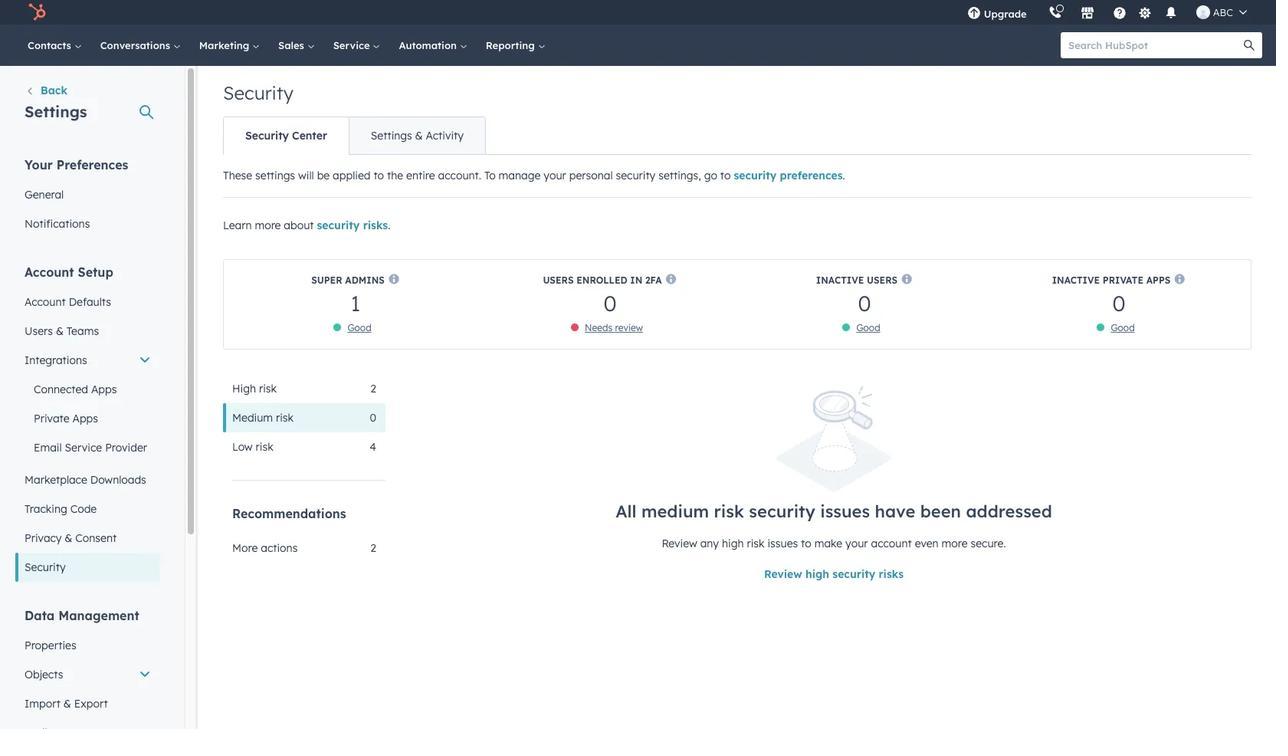 Task type: vqa. For each thing, say whether or not it's contained in the screenshot.
Connect marketing apps from the App Marketplace
no



Task type: describe. For each thing, give the bounding box(es) containing it.
0 horizontal spatial .
[[388, 219, 391, 232]]

back
[[41, 84, 67, 97]]

marketing
[[199, 39, 252, 51]]

reporting
[[486, 39, 538, 51]]

enrolled
[[577, 274, 628, 286]]

management
[[58, 608, 139, 623]]

sales
[[278, 39, 307, 51]]

data management element
[[15, 607, 160, 729]]

account.
[[438, 169, 482, 183]]

Search HubSpot search field
[[1061, 32, 1249, 58]]

users & teams link
[[15, 317, 160, 346]]

1 vertical spatial high
[[806, 567, 830, 581]]

1 horizontal spatial more
[[942, 537, 968, 550]]

2 for more actions
[[371, 541, 377, 555]]

high risk
[[232, 382, 277, 396]]

be
[[317, 169, 330, 183]]

conversations
[[100, 39, 173, 51]]

preferences
[[57, 157, 128, 173]]

inactive private apps
[[1053, 274, 1171, 286]]

0 horizontal spatial more
[[255, 219, 281, 232]]

users & teams
[[25, 324, 99, 338]]

learn
[[223, 219, 252, 232]]

to for issues
[[801, 537, 812, 550]]

objects button
[[15, 660, 160, 689]]

all
[[616, 501, 637, 522]]

properties link
[[15, 631, 160, 660]]

data
[[25, 608, 55, 623]]

security inside navigation
[[245, 129, 289, 143]]

more
[[232, 541, 258, 555]]

2 horizontal spatial users
[[867, 274, 898, 286]]

account setup
[[25, 265, 113, 280]]

data management
[[25, 608, 139, 623]]

good for users
[[857, 322, 881, 334]]

contacts
[[28, 39, 74, 51]]

2fa
[[646, 274, 662, 286]]

general link
[[15, 180, 160, 209]]

security up make on the bottom of page
[[750, 501, 816, 522]]

security preferences link
[[734, 169, 843, 183]]

upgrade
[[984, 8, 1027, 20]]

your
[[25, 157, 53, 173]]

integrations button
[[15, 346, 160, 375]]

center
[[292, 129, 327, 143]]

secure.
[[971, 537, 1007, 550]]

0 horizontal spatial risks
[[363, 219, 388, 232]]

low
[[232, 440, 253, 454]]

account defaults
[[25, 295, 111, 309]]

hubspot image
[[28, 3, 46, 21]]

search button
[[1237, 32, 1263, 58]]

your preferences
[[25, 157, 128, 173]]

needs review
[[585, 322, 643, 334]]

good for private
[[1111, 322, 1135, 334]]

security down review any high risk issues to make your account even more secure.
[[833, 567, 876, 581]]

review for review high security risks
[[765, 567, 803, 581]]

review any high risk issues to make your account even more secure.
[[662, 537, 1007, 550]]

private apps
[[34, 412, 98, 426]]

privacy
[[25, 531, 62, 545]]

sales link
[[269, 25, 324, 66]]

1 horizontal spatial service
[[333, 39, 373, 51]]

connected
[[34, 383, 88, 396]]

general
[[25, 188, 64, 202]]

properties
[[25, 639, 76, 653]]

more actions
[[232, 541, 298, 555]]

will
[[298, 169, 314, 183]]

actions
[[261, 541, 298, 555]]

defaults
[[69, 295, 111, 309]]

setup
[[78, 265, 113, 280]]

marketplace downloads link
[[15, 465, 160, 495]]

1 horizontal spatial your
[[846, 537, 869, 550]]

go
[[704, 169, 718, 183]]

help button
[[1107, 0, 1133, 25]]

admins
[[345, 274, 385, 286]]

abc button
[[1188, 0, 1257, 25]]

account
[[871, 537, 912, 550]]

provider
[[105, 441, 147, 455]]

0 horizontal spatial high
[[722, 537, 744, 550]]

objects
[[25, 668, 63, 682]]

private inside account setup element
[[34, 412, 69, 426]]

search image
[[1245, 40, 1255, 51]]

entire
[[406, 169, 435, 183]]

settings image
[[1139, 7, 1153, 20]]

account setup element
[[15, 264, 160, 582]]

brad klo image
[[1197, 5, 1211, 19]]

learn more about security risks .
[[223, 219, 391, 232]]

0 up 4
[[370, 411, 377, 425]]

all medium risk security issues have been addressed
[[616, 501, 1053, 522]]

email
[[34, 441, 62, 455]]

downloads
[[90, 473, 146, 487]]

email service provider link
[[15, 433, 160, 462]]

marketplace downloads
[[25, 473, 146, 487]]

0 vertical spatial security
[[223, 81, 294, 104]]

risk for medium risk
[[276, 411, 294, 425]]

security link
[[15, 553, 160, 582]]

& for users
[[56, 324, 64, 338]]

addressed
[[967, 501, 1053, 522]]

risk for low risk
[[256, 440, 274, 454]]

settings link
[[1136, 4, 1155, 20]]

good button for admins
[[348, 322, 372, 334]]

settings for settings
[[25, 102, 87, 121]]

menu containing abc
[[957, 0, 1258, 25]]

0 vertical spatial apps
[[1147, 274, 1171, 286]]

manage
[[499, 169, 541, 183]]

high
[[232, 382, 256, 396]]

conversations link
[[91, 25, 190, 66]]

marketplaces image
[[1081, 7, 1095, 21]]



Task type: locate. For each thing, give the bounding box(es) containing it.
1 horizontal spatial to
[[721, 169, 731, 183]]

& for privacy
[[65, 531, 72, 545]]

0 vertical spatial service
[[333, 39, 373, 51]]

consent
[[75, 531, 117, 545]]

apps
[[1147, 274, 1171, 286], [91, 383, 117, 396], [72, 412, 98, 426]]

0 horizontal spatial issues
[[768, 537, 798, 550]]

navigation containing security center
[[223, 117, 486, 155]]

notifications
[[25, 217, 90, 231]]

import & export
[[25, 697, 108, 711]]

your preferences element
[[15, 156, 160, 238]]

issues for to
[[768, 537, 798, 550]]

0 horizontal spatial your
[[544, 169, 567, 183]]

privacy & consent link
[[15, 524, 160, 553]]

teams
[[67, 324, 99, 338]]

2 2 from the top
[[371, 541, 377, 555]]

& left "activity"
[[415, 129, 423, 143]]

inactive users
[[817, 274, 898, 286]]

0 horizontal spatial to
[[374, 169, 384, 183]]

menu
[[957, 0, 1258, 25]]

back link
[[25, 83, 67, 101]]

0
[[604, 290, 617, 317], [858, 290, 872, 317], [1113, 290, 1126, 317], [370, 411, 377, 425]]

settings,
[[659, 169, 701, 183]]

issues for have
[[821, 501, 871, 522]]

email service provider
[[34, 441, 147, 455]]

activity
[[426, 129, 464, 143]]

settings for settings & activity
[[371, 129, 412, 143]]

good down inactive private apps
[[1111, 322, 1135, 334]]

medium
[[642, 501, 709, 522]]

super
[[311, 274, 343, 286]]

1
[[351, 290, 361, 317]]

risks
[[363, 219, 388, 232], [879, 567, 904, 581]]

these
[[223, 169, 252, 183]]

2 for high risk
[[371, 382, 377, 396]]

2 good button from the left
[[857, 322, 881, 334]]

issues up review any high risk issues to make your account even more secure.
[[821, 501, 871, 522]]

to left make on the bottom of page
[[801, 537, 812, 550]]

security up security center link on the top
[[223, 81, 294, 104]]

import
[[25, 697, 60, 711]]

marketing link
[[190, 25, 269, 66]]

good button for users
[[857, 322, 881, 334]]

4
[[370, 440, 377, 454]]

been
[[921, 501, 962, 522]]

0 horizontal spatial service
[[65, 441, 102, 455]]

0 for users
[[858, 290, 872, 317]]

high
[[722, 537, 744, 550], [806, 567, 830, 581]]

navigation
[[223, 117, 486, 155]]

& for settings
[[415, 129, 423, 143]]

high right the "any"
[[722, 537, 744, 550]]

1 vertical spatial private
[[34, 412, 69, 426]]

0 for enrolled
[[604, 290, 617, 317]]

to right 'go'
[[721, 169, 731, 183]]

users
[[543, 274, 574, 286], [867, 274, 898, 286], [25, 324, 53, 338]]

1 horizontal spatial risks
[[879, 567, 904, 581]]

code
[[70, 502, 97, 516]]

3 good from the left
[[1111, 322, 1135, 334]]

security left settings,
[[616, 169, 656, 183]]

notifications image
[[1165, 7, 1178, 21]]

needs review button
[[585, 322, 643, 334]]

2 vertical spatial security
[[25, 561, 66, 574]]

to left the
[[374, 169, 384, 183]]

tracking
[[25, 502, 67, 516]]

1 vertical spatial .
[[388, 219, 391, 232]]

good button down inactive private apps
[[1111, 322, 1135, 334]]

to
[[485, 169, 496, 183]]

import & export link
[[15, 689, 160, 719]]

review high security risks button
[[765, 567, 904, 581]]

1 inactive from the left
[[817, 274, 865, 286]]

users inside account setup element
[[25, 324, 53, 338]]

settings inside settings & activity link
[[371, 129, 412, 143]]

these settings will be applied to the entire account. to manage your personal security settings, go to security preferences .
[[223, 169, 846, 183]]

security right the about
[[317, 219, 360, 232]]

settings up the
[[371, 129, 412, 143]]

security down privacy
[[25, 561, 66, 574]]

needs
[[585, 322, 613, 334]]

security center
[[245, 129, 327, 143]]

users for users enrolled in 2fa
[[543, 274, 574, 286]]

settings & activity
[[371, 129, 464, 143]]

account for account defaults
[[25, 295, 66, 309]]

1 vertical spatial service
[[65, 441, 102, 455]]

inactive for inactive private apps
[[1053, 274, 1101, 286]]

0 horizontal spatial settings
[[25, 102, 87, 121]]

security inside account setup element
[[25, 561, 66, 574]]

personal
[[570, 169, 613, 183]]

connected apps
[[34, 383, 117, 396]]

& left the "teams"
[[56, 324, 64, 338]]

& for import
[[63, 697, 71, 711]]

2 horizontal spatial to
[[801, 537, 812, 550]]

1 horizontal spatial good button
[[857, 322, 881, 334]]

automation link
[[390, 25, 477, 66]]

0 horizontal spatial review
[[662, 537, 698, 550]]

3 good button from the left
[[1111, 322, 1135, 334]]

your right 'manage'
[[544, 169, 567, 183]]

0 vertical spatial private
[[1103, 274, 1144, 286]]

upgrade image
[[968, 7, 981, 21]]

0 horizontal spatial users
[[25, 324, 53, 338]]

1 horizontal spatial good
[[857, 322, 881, 334]]

1 horizontal spatial settings
[[371, 129, 412, 143]]

& inside navigation
[[415, 129, 423, 143]]

settings
[[25, 102, 87, 121], [371, 129, 412, 143]]

0 vertical spatial risks
[[363, 219, 388, 232]]

1 vertical spatial your
[[846, 537, 869, 550]]

0 vertical spatial more
[[255, 219, 281, 232]]

0 vertical spatial review
[[662, 537, 698, 550]]

0 vertical spatial settings
[[25, 102, 87, 121]]

low risk
[[232, 440, 274, 454]]

1 vertical spatial review
[[765, 567, 803, 581]]

more right learn
[[255, 219, 281, 232]]

1 horizontal spatial high
[[806, 567, 830, 581]]

security up settings
[[245, 129, 289, 143]]

security
[[223, 81, 294, 104], [245, 129, 289, 143], [25, 561, 66, 574]]

security risks link
[[317, 219, 388, 232]]

& inside data management element
[[63, 697, 71, 711]]

apps inside "link"
[[91, 383, 117, 396]]

account up account defaults
[[25, 265, 74, 280]]

1 vertical spatial security
[[245, 129, 289, 143]]

0 horizontal spatial inactive
[[817, 274, 865, 286]]

2 inactive from the left
[[1053, 274, 1101, 286]]

tracking code
[[25, 502, 97, 516]]

1 good button from the left
[[348, 322, 372, 334]]

medium
[[232, 411, 273, 425]]

0 vertical spatial 2
[[371, 382, 377, 396]]

apps for private apps
[[72, 412, 98, 426]]

1 horizontal spatial inactive
[[1053, 274, 1101, 286]]

1 horizontal spatial issues
[[821, 501, 871, 522]]

0 down users enrolled in 2fa
[[604, 290, 617, 317]]

&
[[415, 129, 423, 143], [56, 324, 64, 338], [65, 531, 72, 545], [63, 697, 71, 711]]

marketplaces button
[[1072, 0, 1104, 25]]

0 vertical spatial .
[[843, 169, 846, 183]]

review down review any high risk issues to make your account even more secure.
[[765, 567, 803, 581]]

automation
[[399, 39, 460, 51]]

account defaults link
[[15, 288, 160, 317]]

2 horizontal spatial good button
[[1111, 322, 1135, 334]]

1 account from the top
[[25, 265, 74, 280]]

risk
[[259, 382, 277, 396], [276, 411, 294, 425], [256, 440, 274, 454], [714, 501, 745, 522], [747, 537, 765, 550]]

inactive for inactive users
[[817, 274, 865, 286]]

account up users & teams
[[25, 295, 66, 309]]

2 account from the top
[[25, 295, 66, 309]]

account for account setup
[[25, 265, 74, 280]]

inactive
[[817, 274, 865, 286], [1053, 274, 1101, 286]]

medium risk
[[232, 411, 294, 425]]

issues left make on the bottom of page
[[768, 537, 798, 550]]

applied
[[333, 169, 371, 183]]

review
[[615, 322, 643, 334]]

account inside account defaults link
[[25, 295, 66, 309]]

good for admins
[[348, 322, 372, 334]]

2 vertical spatial apps
[[72, 412, 98, 426]]

your right make on the bottom of page
[[846, 537, 869, 550]]

review for review any high risk issues to make your account even more secure.
[[662, 537, 698, 550]]

0 horizontal spatial good button
[[348, 322, 372, 334]]

service right sales link
[[333, 39, 373, 51]]

good button for private
[[1111, 322, 1135, 334]]

0 for private
[[1113, 290, 1126, 317]]

1 vertical spatial 2
[[371, 541, 377, 555]]

service inside account setup element
[[65, 441, 102, 455]]

calling icon image
[[1049, 6, 1063, 20]]

users for users & teams
[[25, 324, 53, 338]]

1 vertical spatial settings
[[371, 129, 412, 143]]

0 vertical spatial issues
[[821, 501, 871, 522]]

to for applied
[[374, 169, 384, 183]]

0 down inactive users
[[858, 290, 872, 317]]

to
[[374, 169, 384, 183], [721, 169, 731, 183], [801, 537, 812, 550]]

& right privacy
[[65, 531, 72, 545]]

users enrolled in 2fa
[[543, 274, 662, 286]]

0 vertical spatial account
[[25, 265, 74, 280]]

0 horizontal spatial good
[[348, 322, 372, 334]]

0 horizontal spatial private
[[34, 412, 69, 426]]

in
[[631, 274, 643, 286]]

settings & activity link
[[349, 117, 485, 154]]

risk right high
[[259, 382, 277, 396]]

1 vertical spatial apps
[[91, 383, 117, 396]]

private apps link
[[15, 404, 160, 433]]

1 horizontal spatial users
[[543, 274, 574, 286]]

notifications link
[[15, 209, 160, 238]]

0 down inactive private apps
[[1113, 290, 1126, 317]]

account
[[25, 265, 74, 280], [25, 295, 66, 309]]

risks down account
[[879, 567, 904, 581]]

more right even
[[942, 537, 968, 550]]

1 horizontal spatial .
[[843, 169, 846, 183]]

have
[[875, 501, 916, 522]]

1 vertical spatial risks
[[879, 567, 904, 581]]

1 horizontal spatial review
[[765, 567, 803, 581]]

& left export
[[63, 697, 71, 711]]

1 good from the left
[[348, 322, 372, 334]]

0 vertical spatial high
[[722, 537, 744, 550]]

recommendations
[[232, 506, 346, 521]]

risk up the "any"
[[714, 501, 745, 522]]

good button down inactive users
[[857, 322, 881, 334]]

security center link
[[224, 117, 349, 154]]

good down inactive users
[[857, 322, 881, 334]]

good down '1' at the left top of the page
[[348, 322, 372, 334]]

privacy & consent
[[25, 531, 117, 545]]

review left the "any"
[[662, 537, 698, 550]]

1 vertical spatial issues
[[768, 537, 798, 550]]

more
[[255, 219, 281, 232], [942, 537, 968, 550]]

help image
[[1113, 7, 1127, 21]]

1 2 from the top
[[371, 382, 377, 396]]

1 vertical spatial more
[[942, 537, 968, 550]]

the
[[387, 169, 403, 183]]

service link
[[324, 25, 390, 66]]

risk for high risk
[[259, 382, 277, 396]]

private
[[1103, 274, 1144, 286], [34, 412, 69, 426]]

settings down back
[[25, 102, 87, 121]]

calling icon button
[[1043, 2, 1069, 22]]

service down the private apps link
[[65, 441, 102, 455]]

security
[[616, 169, 656, 183], [734, 169, 777, 183], [317, 219, 360, 232], [750, 501, 816, 522], [833, 567, 876, 581]]

good button down '1' at the left top of the page
[[348, 322, 372, 334]]

risks down the
[[363, 219, 388, 232]]

risk right 'low' in the left of the page
[[256, 440, 274, 454]]

1 vertical spatial account
[[25, 295, 66, 309]]

risk right the "any"
[[747, 537, 765, 550]]

security right 'go'
[[734, 169, 777, 183]]

any
[[701, 537, 719, 550]]

0 vertical spatial your
[[544, 169, 567, 183]]

risk right medium
[[276, 411, 294, 425]]

even
[[915, 537, 939, 550]]

high down make on the bottom of page
[[806, 567, 830, 581]]

2 good from the left
[[857, 322, 881, 334]]

1 horizontal spatial private
[[1103, 274, 1144, 286]]

2 horizontal spatial good
[[1111, 322, 1135, 334]]

apps for connected apps
[[91, 383, 117, 396]]

integrations
[[25, 354, 87, 367]]

notifications button
[[1159, 0, 1185, 25]]



